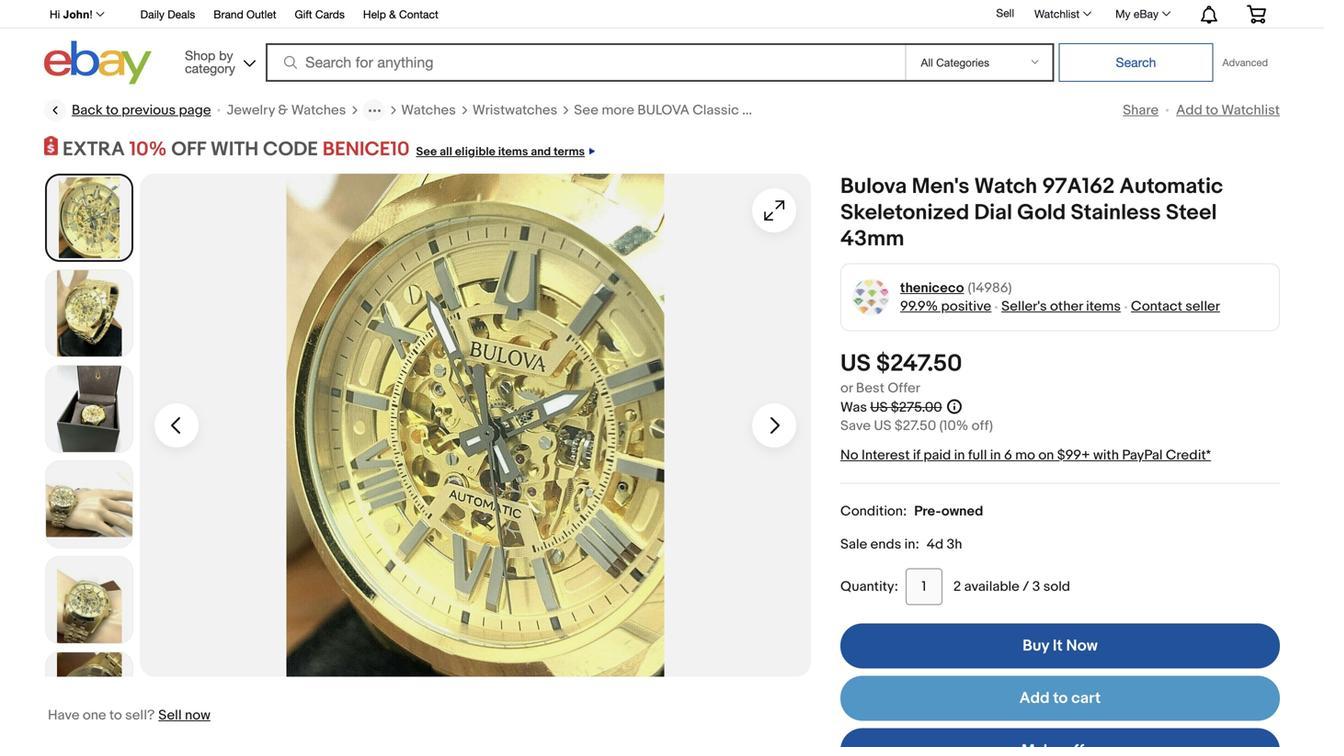 Task type: describe. For each thing, give the bounding box(es) containing it.
eligible
[[455, 145, 496, 159]]

jewelry & watches
[[227, 102, 346, 119]]

0 vertical spatial us
[[841, 350, 871, 379]]

category
[[185, 61, 235, 76]]

was us $275.00
[[841, 400, 943, 416]]

previous
[[122, 102, 176, 119]]

3h
[[947, 537, 963, 553]]

daily deals
[[140, 8, 195, 21]]

add to cart
[[1020, 690, 1101, 709]]

all
[[440, 145, 452, 159]]

picture 2 of 12 image
[[46, 271, 132, 357]]

picture 4 of 12 image
[[46, 462, 132, 548]]

1 horizontal spatial watchlist
[[1222, 102, 1280, 119]]

see all eligible items and terms
[[416, 145, 585, 159]]

extra
[[63, 138, 125, 161]]

shop by category banner
[[40, 0, 1280, 89]]

advanced
[[1223, 57, 1268, 69]]

stainless
[[1071, 200, 1161, 226]]

picture 5 of 12 image
[[46, 558, 132, 644]]

help & contact link
[[363, 5, 439, 25]]

classic
[[693, 102, 739, 119]]

share button
[[1123, 102, 1159, 119]]

watchlist link
[[1025, 3, 1100, 25]]

and
[[531, 145, 551, 159]]

99.9%
[[901, 299, 938, 315]]

see all eligible items and terms link
[[410, 138, 595, 161]]

save us $27.50 (10% off)
[[841, 418, 993, 435]]

hi
[[50, 8, 60, 21]]

bulova men's watch 97a162 automatic skeletonized dial gold stainless steel 43mm - picture 1 of 12 image
[[140, 174, 811, 678]]

off
[[171, 138, 206, 161]]

skelton
[[856, 102, 902, 119]]

3
[[1033, 579, 1041, 596]]

page
[[179, 102, 211, 119]]

no
[[841, 448, 859, 464]]

add for add to watchlist
[[1177, 102, 1203, 119]]

more
[[602, 102, 635, 119]]

!
[[90, 8, 93, 21]]

sutton
[[742, 102, 784, 119]]

one
[[83, 708, 106, 724]]

gift cards link
[[295, 5, 345, 25]]

sell inside account navigation
[[997, 7, 1015, 19]]

dial inside bulova men's watch 97a162 automatic skeletonized dial gold stainless steel 43mm
[[975, 200, 1013, 226]]

best
[[856, 380, 885, 397]]

to right one
[[109, 708, 122, 724]]

see for see all eligible items and terms
[[416, 145, 437, 159]]

us $247.50
[[841, 350, 963, 379]]

gift cards
[[295, 8, 345, 21]]

sell link
[[988, 7, 1023, 19]]

to for cart
[[1054, 690, 1068, 709]]

my ebay
[[1116, 7, 1159, 20]]

with
[[211, 138, 259, 161]]

dial inside see more bulova classic sutton gold-tone skelton dial w... link
[[905, 102, 929, 119]]

john
[[63, 8, 90, 21]]

/
[[1023, 579, 1030, 596]]

picture 1 of 12 image
[[47, 176, 132, 260]]

$275.00
[[891, 400, 943, 416]]

$99+
[[1058, 448, 1091, 464]]

none submit inside shop by category 'banner'
[[1059, 43, 1214, 82]]

account navigation
[[40, 0, 1280, 29]]

contact seller
[[1131, 299, 1221, 315]]

owned
[[942, 504, 984, 520]]

& for help
[[389, 8, 396, 21]]

2 watches from the left
[[401, 102, 456, 119]]

2
[[954, 579, 961, 596]]

(10%
[[940, 418, 969, 435]]

theniceco
[[901, 280, 964, 297]]

deals
[[168, 8, 195, 21]]

to for watchlist
[[1206, 102, 1219, 119]]

tone
[[822, 102, 852, 119]]

bulova
[[841, 174, 907, 200]]

2 available / 3 sold
[[954, 579, 1071, 596]]

gift
[[295, 8, 312, 21]]

jewelry & watches link
[[227, 101, 346, 120]]

back
[[72, 102, 103, 119]]

$247.50
[[876, 350, 963, 379]]

back to previous page link
[[44, 99, 211, 121]]

interest
[[862, 448, 910, 464]]

condition: pre-owned
[[841, 504, 984, 520]]

brand
[[214, 8, 243, 21]]

full
[[968, 448, 987, 464]]

buy
[[1023, 637, 1050, 656]]

if
[[913, 448, 921, 464]]

your shopping cart image
[[1246, 5, 1268, 23]]

sold
[[1044, 579, 1071, 596]]

$27.50
[[895, 418, 937, 435]]

97a162
[[1042, 174, 1115, 200]]

us for save
[[874, 418, 892, 435]]

seller's other items link
[[1002, 299, 1121, 315]]

contact inside account navigation
[[399, 8, 439, 21]]

add to cart link
[[841, 677, 1280, 722]]

add for add to cart
[[1020, 690, 1050, 709]]

6
[[1004, 448, 1013, 464]]

add to watchlist
[[1177, 102, 1280, 119]]

to for previous
[[106, 102, 119, 119]]

now
[[185, 708, 211, 724]]

ends
[[871, 537, 902, 553]]

watch
[[975, 174, 1038, 200]]



Task type: vqa. For each thing, say whether or not it's contained in the screenshot.
"Submit price range" image on the bottom left
no



Task type: locate. For each thing, give the bounding box(es) containing it.
0 vertical spatial dial
[[905, 102, 929, 119]]

& inside account navigation
[[389, 8, 396, 21]]

brand outlet link
[[214, 5, 276, 25]]

wristwatches link
[[473, 101, 558, 120]]

Search for anything text field
[[269, 45, 902, 80]]

2 in from the left
[[990, 448, 1001, 464]]

bulova
[[638, 102, 690, 119]]

seller's other items
[[1002, 299, 1121, 315]]

1 in from the left
[[954, 448, 965, 464]]

1 horizontal spatial see
[[574, 102, 599, 119]]

sell left watchlist link
[[997, 7, 1015, 19]]

watches up all
[[401, 102, 456, 119]]

cards
[[315, 8, 345, 21]]

us for was
[[870, 400, 888, 416]]

in
[[954, 448, 965, 464], [990, 448, 1001, 464]]

sell left now
[[158, 708, 182, 724]]

0 horizontal spatial &
[[278, 102, 288, 119]]

us
[[841, 350, 871, 379], [870, 400, 888, 416], [874, 418, 892, 435]]

1 horizontal spatial items
[[1086, 299, 1121, 315]]

no interest if paid in full in 6 mo on $99+ with paypal credit*
[[841, 448, 1212, 464]]

to right back
[[106, 102, 119, 119]]

shop
[[185, 48, 216, 63]]

0 vertical spatial contact
[[399, 8, 439, 21]]

offer
[[888, 380, 921, 397]]

1 vertical spatial &
[[278, 102, 288, 119]]

0 vertical spatial &
[[389, 8, 396, 21]]

was
[[841, 400, 867, 416]]

us down or best offer
[[870, 400, 888, 416]]

see more bulova classic sutton gold-tone skelton dial w...
[[574, 102, 954, 119]]

see left all
[[416, 145, 437, 159]]

in left full
[[954, 448, 965, 464]]

outlet
[[247, 8, 276, 21]]

add
[[1177, 102, 1203, 119], [1020, 690, 1050, 709]]

sale ends in: 4d 3h
[[841, 537, 963, 553]]

0 horizontal spatial watchlist
[[1035, 7, 1080, 20]]

extra 10% off with code benice10
[[63, 138, 410, 161]]

& for jewelry
[[278, 102, 288, 119]]

watchlist right sell link on the top
[[1035, 7, 1080, 20]]

dial left w...
[[905, 102, 929, 119]]

w...
[[932, 102, 954, 119]]

99.9% positive
[[901, 299, 992, 315]]

us up or
[[841, 350, 871, 379]]

skeletonized
[[841, 200, 970, 226]]

bulova men's watch 97a162 automatic skeletonized dial gold stainless steel 43mm
[[841, 174, 1224, 253]]

theniceco image
[[852, 279, 890, 317]]

see more bulova classic sutton gold-tone skelton dial w... link
[[574, 101, 954, 120]]

2 vertical spatial us
[[874, 418, 892, 435]]

0 vertical spatial add
[[1177, 102, 1203, 119]]

seller's
[[1002, 299, 1047, 315]]

0 horizontal spatial sell
[[158, 708, 182, 724]]

& right jewelry
[[278, 102, 288, 119]]

hi john !
[[50, 8, 93, 21]]

items right other
[[1086, 299, 1121, 315]]

4d
[[927, 537, 944, 553]]

watchlist down the advanced link
[[1222, 102, 1280, 119]]

mo
[[1016, 448, 1036, 464]]

pre-
[[915, 504, 942, 520]]

or best offer
[[841, 380, 921, 397]]

1 vertical spatial watchlist
[[1222, 102, 1280, 119]]

1 watches from the left
[[291, 102, 346, 119]]

with
[[1094, 448, 1119, 464]]

other
[[1050, 299, 1083, 315]]

steel
[[1166, 200, 1217, 226]]

help & contact
[[363, 8, 439, 21]]

now
[[1067, 637, 1098, 656]]

see left more
[[574, 102, 599, 119]]

1 vertical spatial see
[[416, 145, 437, 159]]

to left cart
[[1054, 690, 1068, 709]]

watchlist inside account navigation
[[1035, 7, 1080, 20]]

paypal
[[1123, 448, 1163, 464]]

it
[[1053, 637, 1063, 656]]

1 horizontal spatial dial
[[975, 200, 1013, 226]]

1 vertical spatial us
[[870, 400, 888, 416]]

see for see more bulova classic sutton gold-tone skelton dial w...
[[574, 102, 599, 119]]

save
[[841, 418, 871, 435]]

0 horizontal spatial contact
[[399, 8, 439, 21]]

43mm
[[841, 226, 905, 253]]

daily
[[140, 8, 165, 21]]

positive
[[941, 299, 992, 315]]

in left 6
[[990, 448, 1001, 464]]

seller
[[1186, 299, 1221, 315]]

add to watchlist link
[[1177, 102, 1280, 119]]

sell now link
[[158, 708, 211, 724]]

1 vertical spatial items
[[1086, 299, 1121, 315]]

terms
[[554, 145, 585, 159]]

dial
[[905, 102, 929, 119], [975, 200, 1013, 226]]

to down the advanced link
[[1206, 102, 1219, 119]]

buy it now
[[1023, 637, 1098, 656]]

cart
[[1072, 690, 1101, 709]]

99.9% positive link
[[901, 299, 992, 315]]

0 vertical spatial sell
[[997, 7, 1015, 19]]

1 vertical spatial add
[[1020, 690, 1050, 709]]

my ebay link
[[1106, 3, 1179, 25]]

0 horizontal spatial watches
[[291, 102, 346, 119]]

help
[[363, 8, 386, 21]]

sell?
[[125, 708, 155, 724]]

1 horizontal spatial &
[[389, 8, 396, 21]]

credit*
[[1166, 448, 1212, 464]]

us down the was us $275.00
[[874, 418, 892, 435]]

items left and at the left of the page
[[498, 145, 528, 159]]

1 horizontal spatial watches
[[401, 102, 456, 119]]

0 horizontal spatial add
[[1020, 690, 1050, 709]]

by
[[219, 48, 233, 63]]

0 vertical spatial items
[[498, 145, 528, 159]]

watchlist
[[1035, 7, 1080, 20], [1222, 102, 1280, 119]]

theniceco link
[[901, 279, 964, 298]]

no interest if paid in full in 6 mo on $99+ with paypal credit* link
[[841, 448, 1212, 464]]

watches link
[[401, 101, 456, 120]]

shop by category
[[185, 48, 235, 76]]

0 horizontal spatial dial
[[905, 102, 929, 119]]

& right help
[[389, 8, 396, 21]]

to
[[106, 102, 119, 119], [1206, 102, 1219, 119], [1054, 690, 1068, 709], [109, 708, 122, 724]]

paid
[[924, 448, 951, 464]]

add inside add to cart link
[[1020, 690, 1050, 709]]

have one to sell? sell now
[[48, 708, 211, 724]]

0 horizontal spatial in
[[954, 448, 965, 464]]

items
[[498, 145, 528, 159], [1086, 299, 1121, 315]]

contact right help
[[399, 8, 439, 21]]

watches up code
[[291, 102, 346, 119]]

automatic
[[1120, 174, 1224, 200]]

wristwatches
[[473, 102, 558, 119]]

add left cart
[[1020, 690, 1050, 709]]

1 horizontal spatial in
[[990, 448, 1001, 464]]

10%
[[129, 138, 167, 161]]

add right share
[[1177, 102, 1203, 119]]

None submit
[[1059, 43, 1214, 82]]

picture 3 of 12 image
[[46, 366, 132, 453]]

0 vertical spatial see
[[574, 102, 599, 119]]

1 horizontal spatial add
[[1177, 102, 1203, 119]]

1 horizontal spatial contact
[[1131, 299, 1183, 315]]

0 horizontal spatial items
[[498, 145, 528, 159]]

contact left seller
[[1131, 299, 1183, 315]]

benice10
[[323, 138, 410, 161]]

gold-
[[787, 102, 822, 119]]

1 vertical spatial contact
[[1131, 299, 1183, 315]]

available
[[965, 579, 1020, 596]]

0 horizontal spatial see
[[416, 145, 437, 159]]

1 vertical spatial sell
[[158, 708, 182, 724]]

Quantity: text field
[[906, 569, 943, 606]]

contact
[[399, 8, 439, 21], [1131, 299, 1183, 315]]

daily deals link
[[140, 5, 195, 25]]

condition:
[[841, 504, 907, 520]]

1 vertical spatial dial
[[975, 200, 1013, 226]]

jewelry
[[227, 102, 275, 119]]

quantity:
[[841, 579, 899, 596]]

buy it now link
[[841, 624, 1280, 669]]

1 horizontal spatial sell
[[997, 7, 1015, 19]]

dial left gold
[[975, 200, 1013, 226]]

0 vertical spatial watchlist
[[1035, 7, 1080, 20]]



